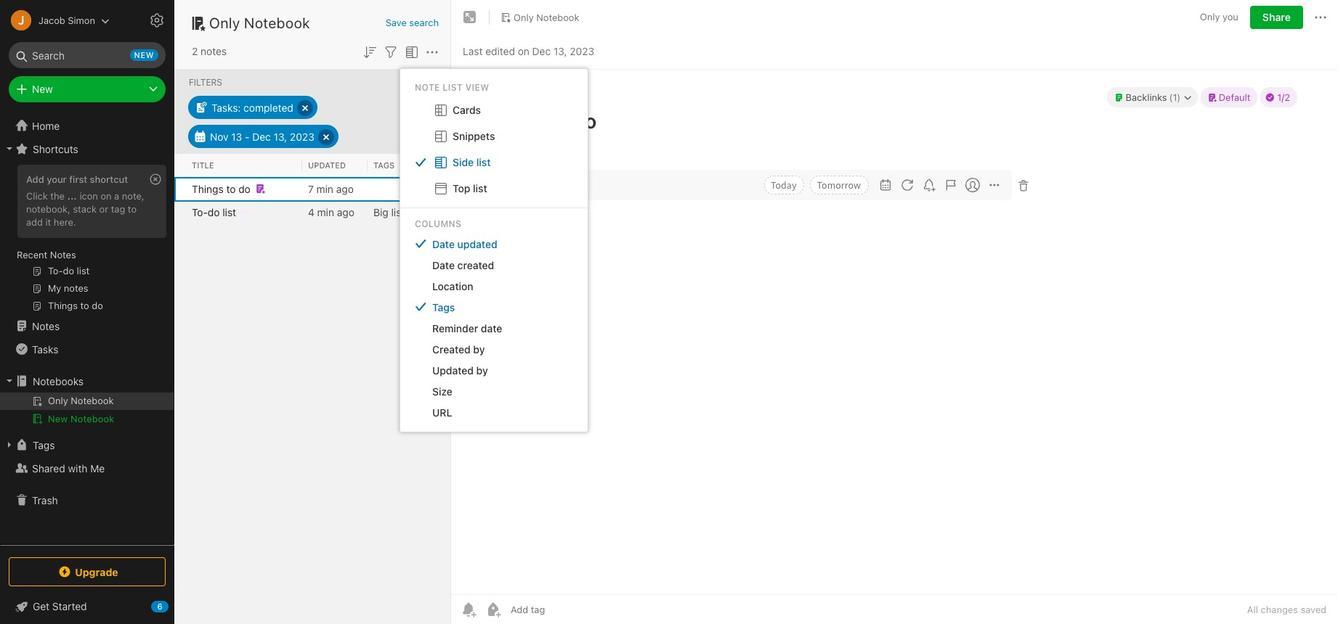 Task type: locate. For each thing, give the bounding box(es) containing it.
settings image
[[148, 12, 166, 29]]

only up "last edited on dec 13, 2023"
[[514, 11, 534, 23]]

list right big
[[391, 206, 405, 218]]

tags down location
[[432, 301, 455, 314]]

only notebook up notes
[[209, 15, 310, 31]]

tags up big
[[373, 160, 395, 170]]

list for top list
[[473, 182, 487, 195]]

only notebook button
[[495, 7, 584, 28]]

0 horizontal spatial only
[[209, 15, 240, 31]]

note list view
[[415, 82, 489, 93]]

0 vertical spatial date
[[432, 238, 455, 250]]

on
[[518, 45, 529, 57], [101, 190, 112, 202]]

2 notes
[[192, 45, 227, 57]]

1 horizontal spatial tags
[[373, 160, 395, 170]]

notebook inside group
[[71, 413, 114, 425]]

2023 inside button
[[290, 130, 314, 143]]

1 dropdown list menu from the top
[[400, 97, 588, 202]]

icon on a note, notebook, stack or tag to add it here.
[[26, 190, 144, 228]]

to
[[226, 183, 236, 195], [128, 203, 137, 215]]

updated for updated by
[[432, 365, 474, 377]]

0 vertical spatial to
[[226, 183, 236, 195]]

by inside 'created by' link
[[473, 343, 485, 356]]

1 horizontal spatial more actions field
[[1312, 6, 1329, 29]]

1 vertical spatial date
[[432, 259, 455, 272]]

only notebook
[[514, 11, 579, 23], [209, 15, 310, 31]]

2 vertical spatial tags
[[33, 439, 55, 451]]

new
[[32, 83, 53, 95], [48, 413, 68, 425]]

1 vertical spatial new
[[48, 413, 68, 425]]

more actions image right share button
[[1312, 9, 1329, 26]]

to inside row group
[[226, 183, 236, 195]]

recent notes
[[17, 249, 76, 261]]

top list
[[453, 182, 487, 195]]

changes
[[1261, 604, 1298, 616]]

by for updated by
[[476, 365, 488, 377]]

13, inside note window element
[[554, 45, 567, 57]]

cell left things at the left
[[174, 177, 186, 201]]

1 vertical spatial more actions field
[[424, 42, 441, 61]]

expand notebooks image
[[4, 376, 15, 387]]

1 vertical spatial more actions image
[[424, 43, 441, 61]]

home link
[[0, 114, 174, 137]]

1 row group from the top
[[174, 154, 450, 177]]

dec for -
[[252, 130, 271, 143]]

1 horizontal spatial to
[[226, 183, 236, 195]]

more actions field right view options field
[[424, 42, 441, 61]]

to down note,
[[128, 203, 137, 215]]

ago for 4 min ago
[[337, 206, 354, 218]]

clear button
[[417, 77, 439, 88]]

0 horizontal spatial notebook
[[71, 413, 114, 425]]

1 horizontal spatial dec
[[532, 45, 551, 57]]

dropdown list menu
[[400, 97, 588, 202], [400, 234, 588, 423]]

13, down completed
[[274, 130, 287, 143]]

recent
[[17, 249, 47, 261]]

new down notebooks
[[48, 413, 68, 425]]

13,
[[554, 45, 567, 57], [274, 130, 287, 143]]

updated down created
[[432, 365, 474, 377]]

ago
[[336, 183, 354, 195], [337, 206, 354, 218]]

min
[[316, 183, 333, 195], [317, 206, 334, 218]]

cell
[[174, 177, 186, 201], [174, 201, 186, 224], [0, 393, 174, 410]]

date
[[432, 238, 455, 250], [432, 259, 455, 272]]

0 horizontal spatial more actions image
[[424, 43, 441, 61]]

updated inside note list element
[[308, 160, 346, 170]]

notes
[[201, 45, 227, 57]]

on inside 'icon on a note, notebook, stack or tag to add it here.'
[[101, 190, 112, 202]]

1 vertical spatial on
[[101, 190, 112, 202]]

2023 inside note window element
[[570, 45, 594, 57]]

add tag image
[[485, 602, 502, 619]]

notebooks
[[33, 375, 84, 388]]

only left you
[[1200, 11, 1220, 23]]

2
[[192, 45, 198, 57]]

list down things to do
[[223, 206, 236, 218]]

0 horizontal spatial on
[[101, 190, 112, 202]]

0 horizontal spatial only notebook
[[209, 15, 310, 31]]

min for 4
[[317, 206, 334, 218]]

1 horizontal spatial notebook
[[244, 15, 310, 31]]

only
[[1200, 11, 1220, 23], [514, 11, 534, 23], [209, 15, 240, 31]]

1 vertical spatial 2023
[[290, 130, 314, 143]]

list
[[443, 82, 463, 93]]

click to collapse image
[[169, 598, 180, 615]]

0 vertical spatial updated
[[308, 160, 346, 170]]

2023 down only notebook button
[[570, 45, 594, 57]]

more actions image right view options field
[[424, 43, 441, 61]]

trash link
[[0, 489, 174, 512]]

list
[[476, 156, 491, 168], [473, 182, 487, 195], [223, 206, 236, 218], [391, 206, 405, 218]]

ago for 7 min ago
[[336, 183, 354, 195]]

updated
[[457, 238, 497, 250]]

1 date from the top
[[432, 238, 455, 250]]

0 vertical spatial dec
[[532, 45, 551, 57]]

1 horizontal spatial on
[[518, 45, 529, 57]]

updated up 7 min ago
[[308, 160, 346, 170]]

reminder date
[[432, 322, 502, 335]]

saved
[[1301, 604, 1327, 616]]

or
[[99, 203, 108, 215]]

0 vertical spatial on
[[518, 45, 529, 57]]

notes up tasks
[[32, 320, 60, 332]]

tasks:
[[211, 101, 241, 114]]

1 vertical spatial min
[[317, 206, 334, 218]]

-
[[245, 130, 250, 143]]

ago down 7 min ago
[[337, 206, 354, 218]]

4
[[308, 206, 314, 218]]

view
[[465, 82, 489, 93]]

cell up new notebook
[[0, 393, 174, 410]]

big
[[373, 206, 388, 218]]

snippets
[[453, 130, 495, 142]]

new for new
[[32, 83, 53, 95]]

more actions image
[[1312, 9, 1329, 26], [424, 43, 441, 61]]

2 dropdown list menu from the top
[[400, 234, 588, 423]]

cell for things to do
[[174, 177, 186, 201]]

by inside "updated by" link
[[476, 365, 488, 377]]

add
[[26, 216, 43, 228]]

a
[[114, 190, 119, 202]]

dec right -
[[252, 130, 271, 143]]

new inside button
[[48, 413, 68, 425]]

1 vertical spatial ago
[[337, 206, 354, 218]]

expand note image
[[461, 9, 479, 26]]

tags inside note list element
[[373, 160, 395, 170]]

to inside 'icon on a note, notebook, stack or tag to add it here.'
[[128, 203, 137, 215]]

0 vertical spatial 2023
[[570, 45, 594, 57]]

1 vertical spatial to
[[128, 203, 137, 215]]

save
[[386, 17, 407, 28]]

simon
[[68, 14, 95, 26]]

2 horizontal spatial tags
[[432, 301, 455, 314]]

dec inside note window element
[[532, 45, 551, 57]]

nov
[[210, 130, 228, 143]]

things to do
[[192, 183, 250, 195]]

by down reminder date
[[473, 343, 485, 356]]

save search button
[[386, 16, 439, 30]]

by
[[473, 343, 485, 356], [476, 365, 488, 377]]

1 vertical spatial 13,
[[274, 130, 287, 143]]

row group containing things to do
[[174, 177, 450, 224]]

tree
[[0, 114, 174, 545]]

7
[[308, 183, 314, 195]]

edited
[[485, 45, 515, 57]]

first
[[69, 174, 87, 185]]

group
[[0, 161, 174, 320]]

13, down only notebook button
[[554, 45, 567, 57]]

1 horizontal spatial do
[[238, 183, 250, 195]]

new notebook
[[48, 413, 114, 425]]

0 vertical spatial dropdown list menu
[[400, 97, 588, 202]]

1 vertical spatial updated
[[432, 365, 474, 377]]

Account field
[[0, 6, 110, 35]]

reminder date link
[[400, 318, 588, 339]]

note
[[415, 82, 440, 93]]

new up home
[[32, 83, 53, 95]]

upgrade button
[[9, 558, 166, 587]]

row group
[[174, 154, 450, 177], [174, 177, 450, 224]]

only notebook up "last edited on dec 13, 2023"
[[514, 11, 579, 23]]

only up notes
[[209, 15, 240, 31]]

1 horizontal spatial only notebook
[[514, 11, 579, 23]]

Help and Learning task checklist field
[[0, 596, 174, 619]]

dec inside button
[[252, 130, 271, 143]]

filters
[[189, 77, 222, 88]]

Search text field
[[19, 42, 155, 68]]

0 horizontal spatial dec
[[252, 130, 271, 143]]

notes
[[50, 249, 76, 261], [32, 320, 60, 332]]

dropdown list menu containing date updated
[[400, 234, 588, 423]]

0 horizontal spatial do
[[208, 206, 220, 218]]

size link
[[400, 381, 588, 402]]

date created
[[432, 259, 494, 272]]

0 horizontal spatial 13,
[[274, 130, 287, 143]]

stack
[[73, 203, 97, 215]]

1 horizontal spatial more actions image
[[1312, 9, 1329, 26]]

do right things at the left
[[238, 183, 250, 195]]

1 vertical spatial dec
[[252, 130, 271, 143]]

1 horizontal spatial updated
[[432, 365, 474, 377]]

side
[[453, 156, 474, 168]]

list for big list
[[391, 206, 405, 218]]

1 vertical spatial dropdown list menu
[[400, 234, 588, 423]]

top
[[453, 182, 470, 195]]

add
[[26, 174, 44, 185]]

to-do list
[[192, 206, 236, 218]]

ago up 4 min ago
[[336, 183, 354, 195]]

cell left to-
[[174, 201, 186, 224]]

tags inside button
[[33, 439, 55, 451]]

0 vertical spatial 13,
[[554, 45, 567, 57]]

all
[[1247, 604, 1258, 616]]

0 vertical spatial min
[[316, 183, 333, 195]]

0 vertical spatial tags
[[373, 160, 395, 170]]

do down things at the left
[[208, 206, 220, 218]]

0 horizontal spatial tags
[[33, 439, 55, 451]]

min for 7
[[316, 183, 333, 195]]

0 horizontal spatial 2023
[[290, 130, 314, 143]]

shortcut
[[90, 174, 128, 185]]

0 horizontal spatial updated
[[308, 160, 346, 170]]

the
[[50, 190, 65, 202]]

0 vertical spatial more actions image
[[1312, 9, 1329, 26]]

dec down only notebook button
[[532, 45, 551, 57]]

min right 7 at the left top
[[316, 183, 333, 195]]

tags up shared at the left of page
[[33, 439, 55, 451]]

2 row group from the top
[[174, 177, 450, 224]]

1 horizontal spatial 2023
[[570, 45, 594, 57]]

0 horizontal spatial to
[[128, 203, 137, 215]]

list right top
[[473, 182, 487, 195]]

click the ...
[[26, 190, 77, 202]]

date down the columns
[[432, 238, 455, 250]]

More actions field
[[1312, 6, 1329, 29], [424, 42, 441, 61]]

on right edited
[[518, 45, 529, 57]]

to right things at the left
[[226, 183, 236, 195]]

2023 down completed
[[290, 130, 314, 143]]

0 vertical spatial more actions field
[[1312, 6, 1329, 29]]

list right side
[[476, 156, 491, 168]]

notebook for new notebook button
[[71, 413, 114, 425]]

list for side list
[[476, 156, 491, 168]]

tasks button
[[0, 338, 174, 361]]

more actions field right share button
[[1312, 6, 1329, 29]]

jacob
[[39, 14, 65, 26]]

2 date from the top
[[432, 259, 455, 272]]

by down 'created by' link
[[476, 365, 488, 377]]

notebook inside note window element
[[536, 11, 579, 23]]

Add filters field
[[382, 42, 400, 61]]

Add tag field
[[509, 604, 618, 617]]

new inside popup button
[[32, 83, 53, 95]]

min right the 4
[[317, 206, 334, 218]]

1 horizontal spatial only
[[514, 11, 534, 23]]

0 vertical spatial by
[[473, 343, 485, 356]]

only inside note list element
[[209, 15, 240, 31]]

13, inside button
[[274, 130, 287, 143]]

notebook inside note list element
[[244, 15, 310, 31]]

tasks: completed
[[211, 101, 293, 114]]

all changes saved
[[1247, 604, 1327, 616]]

created
[[432, 343, 471, 356]]

0 vertical spatial ago
[[336, 183, 354, 195]]

1 vertical spatial by
[[476, 365, 488, 377]]

notes right recent
[[50, 249, 76, 261]]

0 vertical spatial new
[[32, 83, 53, 95]]

top list link
[[400, 176, 588, 202]]

tags
[[373, 160, 395, 170], [432, 301, 455, 314], [33, 439, 55, 451]]

date up location
[[432, 259, 455, 272]]

2 horizontal spatial notebook
[[536, 11, 579, 23]]

on left a
[[101, 190, 112, 202]]

do
[[238, 183, 250, 195], [208, 206, 220, 218]]

1 horizontal spatial 13,
[[554, 45, 567, 57]]

search
[[409, 17, 439, 28]]

notebooks link
[[0, 370, 174, 393]]



Task type: vqa. For each thing, say whether or not it's contained in the screenshot.
Only Notebook
yes



Task type: describe. For each thing, give the bounding box(es) containing it.
get
[[33, 601, 49, 613]]

cards link
[[400, 97, 588, 123]]

expand tags image
[[4, 440, 15, 451]]

by for created by
[[473, 343, 485, 356]]

updated for updated
[[308, 160, 346, 170]]

group containing add your first shortcut
[[0, 161, 174, 320]]

dropdown list menu containing cards
[[400, 97, 588, 202]]

7 min ago
[[308, 183, 354, 195]]

side list link
[[400, 149, 588, 176]]

with
[[68, 462, 88, 475]]

2023 for last edited on dec 13, 2023
[[570, 45, 594, 57]]

created
[[457, 259, 494, 272]]

add filters image
[[382, 43, 400, 61]]

created by link
[[400, 339, 588, 360]]

...
[[67, 190, 77, 202]]

click
[[26, 190, 48, 202]]

0 vertical spatial notes
[[50, 249, 76, 261]]

date created link
[[400, 255, 588, 276]]

dec for on
[[532, 45, 551, 57]]

note window element
[[451, 0, 1338, 625]]

save search
[[386, 17, 439, 28]]

new button
[[9, 76, 166, 102]]

location link
[[400, 276, 588, 297]]

updated by
[[432, 365, 488, 377]]

more actions image inside note window element
[[1312, 9, 1329, 26]]

Sort options field
[[361, 42, 378, 61]]

location
[[432, 280, 473, 293]]

share
[[1263, 11, 1291, 23]]

tags button
[[0, 434, 174, 457]]

date for date updated
[[432, 238, 455, 250]]

me
[[90, 462, 105, 475]]

shortcuts button
[[0, 137, 174, 161]]

add your first shortcut
[[26, 174, 128, 185]]

share button
[[1250, 6, 1303, 29]]

0 vertical spatial do
[[238, 183, 250, 195]]

reminder
[[432, 322, 478, 335]]

date updated
[[432, 238, 497, 250]]

new notebook button
[[0, 410, 174, 428]]

side list
[[453, 156, 491, 168]]

big list
[[373, 206, 405, 218]]

date
[[481, 322, 502, 335]]

get started
[[33, 601, 87, 613]]

notebook,
[[26, 203, 70, 215]]

only inside button
[[514, 11, 534, 23]]

nov 13 - dec 13, 2023 button
[[188, 125, 338, 148]]

last
[[463, 45, 483, 57]]

icon
[[79, 190, 98, 202]]

13, for -
[[274, 130, 287, 143]]

url
[[432, 407, 452, 419]]

2023 for nov 13 - dec 13, 2023
[[290, 130, 314, 143]]

shared with me link
[[0, 457, 174, 480]]

columns
[[415, 219, 462, 229]]

note,
[[122, 190, 144, 202]]

row group containing title
[[174, 154, 450, 177]]

you
[[1223, 11, 1239, 23]]

6
[[157, 602, 162, 612]]

more actions image inside note list element
[[424, 43, 441, 61]]

on inside note window element
[[518, 45, 529, 57]]

only you
[[1200, 11, 1239, 23]]

add a reminder image
[[460, 602, 477, 619]]

note list element
[[174, 0, 451, 625]]

size
[[432, 386, 452, 398]]

things
[[192, 183, 224, 195]]

snippets link
[[400, 123, 588, 149]]

date for date created
[[432, 259, 455, 272]]

last edited on dec 13, 2023
[[463, 45, 594, 57]]

home
[[32, 120, 60, 132]]

0 horizontal spatial more actions field
[[424, 42, 441, 61]]

tasks: completed button
[[188, 96, 317, 119]]

1 vertical spatial do
[[208, 206, 220, 218]]

Note Editor text field
[[451, 70, 1338, 595]]

View options field
[[400, 42, 421, 61]]

2 horizontal spatial only
[[1200, 11, 1220, 23]]

1 vertical spatial notes
[[32, 320, 60, 332]]

here.
[[54, 216, 76, 228]]

jacob simon
[[39, 14, 95, 26]]

new for new notebook
[[48, 413, 68, 425]]

new search field
[[19, 42, 158, 68]]

more actions field inside note window element
[[1312, 6, 1329, 29]]

new notebook group
[[0, 393, 174, 434]]

13, for on
[[554, 45, 567, 57]]

1 vertical spatial tags
[[432, 301, 455, 314]]

new
[[134, 50, 154, 60]]

upgrade
[[75, 566, 118, 579]]

tree containing home
[[0, 114, 174, 545]]

created by
[[432, 343, 485, 356]]

cell for to-do list
[[174, 201, 186, 224]]

clear
[[417, 77, 439, 88]]

to-
[[192, 206, 208, 218]]

notebook for only notebook button
[[536, 11, 579, 23]]

tag
[[111, 203, 125, 215]]

4 min ago
[[308, 206, 354, 218]]

cell inside tree
[[0, 393, 174, 410]]

completed
[[244, 101, 293, 114]]

shared with me
[[32, 462, 105, 475]]

shared
[[32, 462, 65, 475]]

date updated link
[[400, 234, 588, 255]]

only notebook inside note list element
[[209, 15, 310, 31]]

only notebook inside button
[[514, 11, 579, 23]]

trash
[[32, 494, 58, 507]]



